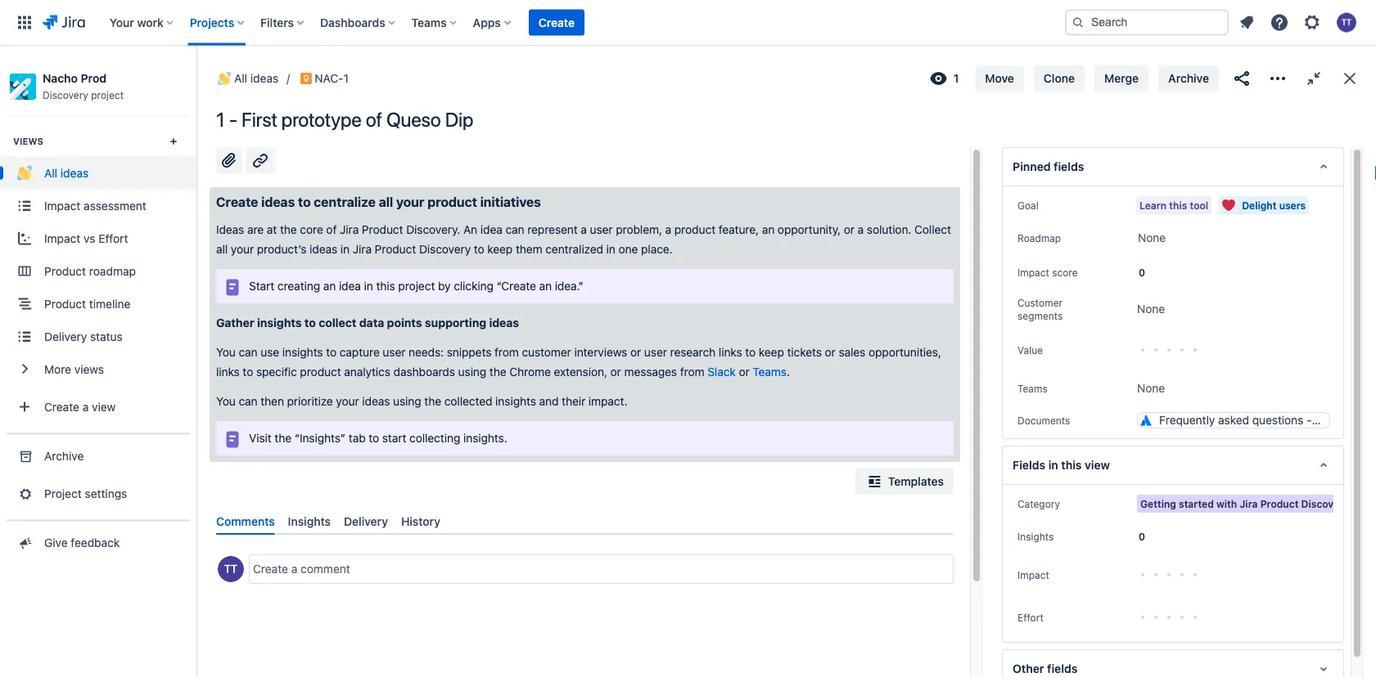 Task type: vqa. For each thing, say whether or not it's contained in the screenshot.
the Service
no



Task type: describe. For each thing, give the bounding box(es) containing it.
add attachment image
[[219, 151, 239, 170]]

them
[[516, 243, 543, 256]]

0 vertical spatial none
[[1138, 231, 1166, 245]]

2 vertical spatial none
[[1137, 382, 1165, 395]]

projects
[[190, 16, 234, 29]]

delight users
[[1242, 200, 1306, 211]]

more views
[[44, 363, 104, 376]]

ideas down analytics
[[362, 395, 390, 409]]

0 horizontal spatial all ideas link
[[0, 157, 197, 190]]

feature,
[[719, 223, 759, 237]]

frequent
[[1330, 412, 1376, 426]]

appswitcher icon image
[[15, 13, 34, 32]]

messages
[[624, 366, 677, 379]]

are
[[247, 223, 264, 237]]

learn this tool
[[1140, 200, 1209, 211]]

2 horizontal spatial discovery
[[1302, 499, 1349, 510]]

problem,
[[616, 223, 662, 237]]

fields for other fields
[[1047, 663, 1078, 676]]

impact for impact vs effort
[[44, 232, 81, 245]]

0 horizontal spatial insights
[[288, 515, 331, 528]]

keep inside you can use insights to capture user needs: snippets from customer interviews or user research links to keep tickets or sales opportunities, links to specific product analytics dashboards using the chrome extension, or messages from
[[759, 346, 784, 359]]

centralized
[[546, 243, 603, 256]]

1 button
[[924, 66, 966, 92]]

nacho
[[43, 72, 78, 85]]

product right 'with'
[[1261, 499, 1299, 510]]

visit the "insights" tab to start collecting insights.
[[249, 432, 507, 445]]

2 vertical spatial jira
[[1240, 499, 1258, 510]]

and
[[539, 395, 559, 409]]

merge
[[1105, 72, 1139, 85]]

value button
[[1013, 341, 1048, 360]]

apps button
[[468, 9, 517, 36]]

impact vs effort link
[[0, 222, 197, 255]]

to up slack or teams .
[[745, 346, 756, 359]]

delivery for delivery
[[344, 515, 388, 528]]

filters button
[[256, 9, 310, 36]]

research
[[670, 346, 716, 359]]

in left one
[[606, 243, 616, 256]]

impact vs effort
[[44, 232, 128, 245]]

1 horizontal spatial archive button
[[1159, 66, 1219, 92]]

effort inside dropdown button
[[1018, 612, 1044, 624]]

dip
[[445, 108, 473, 131]]

a inside 'dropdown button'
[[82, 400, 89, 414]]

goal
[[1018, 200, 1039, 211]]

slack
[[708, 366, 736, 379]]

segments
[[1018, 310, 1063, 322]]

idea."
[[555, 280, 584, 293]]

.
[[787, 366, 790, 379]]

impact button
[[1013, 566, 1054, 585]]

history
[[401, 515, 440, 528]]

view inside fields in this view element
[[1085, 459, 1110, 472]]

effort button
[[1013, 608, 1049, 628]]

to inside 'ideas are at the core of jira product discovery. an idea can represent a user problem, a product feature, an opportunity, or a solution. collect all your product's ideas in jira product discovery to keep them centralized in one place.'
[[474, 243, 484, 256]]

analytics
[[344, 366, 390, 379]]

views
[[13, 136, 43, 147]]

2 vertical spatial your
[[336, 395, 359, 409]]

create for create ideas to centralize all your product initiatives
[[216, 194, 258, 210]]

1 vertical spatial none
[[1137, 303, 1165, 316]]

creating
[[277, 280, 320, 293]]

0 horizontal spatial using
[[393, 395, 421, 409]]

nac-1
[[315, 72, 349, 85]]

tab
[[349, 432, 366, 445]]

collapse image
[[1304, 69, 1324, 88]]

1 vertical spatial teams
[[753, 366, 787, 379]]

"insights"
[[295, 432, 346, 445]]

an inside 'ideas are at the core of jira product discovery. an idea can represent a user problem, a product feature, an opportunity, or a solution. collect all your product's ideas in jira product discovery to keep them centralized in one place.'
[[762, 223, 775, 237]]

customer
[[522, 346, 571, 359]]

give feedback
[[44, 536, 120, 550]]

0 horizontal spatial this
[[376, 280, 395, 293]]

a left comment
[[291, 563, 297, 577]]

your
[[110, 16, 134, 29]]

discovery inside nacho prod discovery project
[[43, 90, 88, 101]]

start
[[382, 432, 406, 445]]

fields in this view
[[1013, 459, 1110, 472]]

roadmap
[[89, 264, 136, 278]]

you for you can use insights to capture user needs: snippets from customer interviews or user research links to keep tickets or sales opportunities, links to specific product analytics dashboards using the chrome extension, or messages from
[[216, 346, 236, 359]]

in up gather insights to collect data points supporting ideas
[[364, 280, 373, 293]]

at
[[267, 223, 277, 237]]

link issue image
[[251, 151, 270, 170]]

1 horizontal spatial product
[[428, 194, 477, 210]]

create button
[[529, 9, 585, 36]]

collect
[[319, 316, 356, 330]]

group containing all ideas
[[0, 115, 197, 434]]

data
[[359, 316, 384, 330]]

2 vertical spatial this
[[1061, 459, 1082, 472]]

using inside you can use insights to capture user needs: snippets from customer interviews or user research links to keep tickets or sales opportunities, links to specific product analytics dashboards using the chrome extension, or messages from
[[458, 366, 487, 379]]

use
[[261, 346, 279, 359]]

impact score button
[[1013, 263, 1083, 282]]

2 0 from the top
[[1139, 531, 1145, 543]]

status
[[90, 330, 123, 343]]

delivery status link
[[0, 321, 197, 353]]

ideas inside group
[[60, 166, 89, 180]]

1 vertical spatial project
[[398, 280, 435, 293]]

editor templates image
[[865, 472, 885, 492]]

feedback image
[[16, 535, 33, 551]]

to left collect
[[305, 316, 316, 330]]

insights inside popup button
[[1018, 531, 1054, 543]]

close image
[[1340, 69, 1360, 88]]

discovery inside 'ideas are at the core of jira product discovery. an idea can represent a user problem, a product feature, an opportunity, or a solution. collect all your product's ideas in jira product discovery to keep them centralized in one place.'
[[419, 243, 471, 256]]

a left the solution.
[[858, 223, 864, 237]]

move button
[[975, 66, 1024, 92]]

comments
[[216, 515, 275, 528]]

category button
[[1013, 495, 1065, 514]]

timeline
[[89, 297, 131, 311]]

search image
[[1072, 16, 1085, 29]]

category
[[1018, 499, 1060, 510]]

started
[[1179, 499, 1214, 510]]

documents
[[1018, 415, 1070, 427]]

ideas right :wave: image
[[250, 72, 279, 85]]

or down interviews at the left bottom
[[610, 366, 621, 379]]

2 horizontal spatial user
[[644, 346, 667, 359]]

user inside 'ideas are at the core of jira product discovery. an idea can represent a user problem, a product feature, an opportunity, or a solution. collect all your product's ideas in jira product discovery to keep them centralized in one place.'
[[590, 223, 613, 237]]

apps
[[473, 16, 501, 29]]

you for you can then prioritize your ideas using the collected insights and their impact.
[[216, 395, 236, 409]]

value
[[1018, 345, 1043, 356]]

merge button
[[1095, 66, 1149, 92]]

or right slack
[[739, 366, 750, 379]]

product inside you can use insights to capture user needs: snippets from customer interviews or user research links to keep tickets or sales opportunities, links to specific product analytics dashboards using the chrome extension, or messages from
[[300, 366, 341, 379]]

0 vertical spatial archive
[[1168, 72, 1209, 85]]

dashboards
[[320, 16, 385, 29]]

0 horizontal spatial from
[[495, 346, 519, 359]]

the right visit
[[275, 432, 292, 445]]

interviews
[[574, 346, 627, 359]]

gather
[[216, 316, 254, 330]]

impact for impact assessment
[[44, 199, 81, 212]]

sales
[[839, 346, 866, 359]]

in right fields
[[1048, 459, 1058, 472]]

feedback
[[71, 536, 120, 550]]

solution.
[[867, 223, 912, 237]]

product's
[[257, 243, 307, 256]]

1 for 1
[[954, 72, 959, 85]]

notifications image
[[1237, 13, 1257, 32]]

product inside 'ideas are at the core of jira product discovery. an idea can represent a user problem, a product feature, an opportunity, or a solution. collect all your product's ideas in jira product discovery to keep them centralized in one place.'
[[675, 223, 716, 237]]

create for create a view
[[44, 400, 79, 414]]

views
[[74, 363, 104, 376]]

1 horizontal spatial an
[[539, 280, 552, 293]]

one
[[619, 243, 638, 256]]

the inside you can use insights to capture user needs: snippets from customer interviews or user research links to keep tickets or sales opportunities, links to specific product analytics dashboards using the chrome extension, or messages from
[[490, 366, 506, 379]]

0 vertical spatial teams button
[[407, 9, 463, 36]]

extension,
[[554, 366, 607, 379]]

0 horizontal spatial links
[[216, 366, 240, 379]]

0 vertical spatial all ideas
[[234, 72, 279, 85]]

create for create a comment
[[253, 563, 288, 577]]

project
[[44, 487, 82, 501]]

other
[[1013, 663, 1044, 676]]

project inside nacho prod discovery project
[[91, 90, 124, 101]]

getting started with jira product discovery
[[1141, 499, 1349, 510]]

1 horizontal spatial all
[[234, 72, 247, 85]]

panel note image for visit
[[223, 430, 242, 450]]

share image
[[1232, 69, 1252, 88]]

1 vertical spatial teams button
[[1013, 379, 1053, 399]]

0 horizontal spatial idea
[[339, 280, 361, 293]]

to up core
[[298, 194, 311, 210]]

product down impact vs effort
[[44, 264, 86, 278]]

product roadmap
[[44, 264, 136, 278]]

or inside 'ideas are at the core of jira product discovery. an idea can represent a user problem, a product feature, an opportunity, or a solution. collect all your product's ideas in jira product discovery to keep them centralized in one place.'
[[844, 223, 855, 237]]

collect
[[915, 223, 951, 237]]

create ideas to centralize all your product initiatives
[[216, 194, 541, 210]]

give feedback button
[[0, 527, 197, 560]]

ideas up at at top left
[[261, 194, 295, 210]]



Task type: locate. For each thing, give the bounding box(es) containing it.
teams up documents
[[1018, 383, 1048, 395]]

can for ideas
[[239, 395, 258, 409]]

1 for 1 - first prototype of queso dip
[[216, 108, 225, 131]]

0 vertical spatial this
[[1169, 200, 1187, 211]]

panel note image
[[223, 278, 242, 297], [223, 430, 242, 450]]

prioritize
[[287, 395, 333, 409]]

2 horizontal spatial your
[[396, 194, 424, 210]]

all right centralize
[[379, 194, 393, 210]]

0 vertical spatial 0
[[1139, 267, 1145, 278]]

create inside "button"
[[539, 16, 575, 29]]

delight
[[1242, 200, 1277, 211]]

archive left share image
[[1168, 72, 1209, 85]]

create inside 'dropdown button'
[[44, 400, 79, 414]]

group
[[0, 115, 197, 434]]

other fields element
[[1002, 650, 1344, 678]]

more views link
[[0, 353, 197, 386]]

impact score
[[1018, 267, 1078, 278]]

can left then
[[239, 395, 258, 409]]

jira down centralize
[[340, 223, 359, 237]]

0 horizontal spatial all ideas
[[44, 166, 89, 180]]

or left sales
[[825, 346, 836, 359]]

other fields
[[1013, 663, 1078, 676]]

your profile and settings image
[[1337, 13, 1357, 32]]

2 vertical spatial product
[[300, 366, 341, 379]]

1 left "-"
[[216, 108, 225, 131]]

0 vertical spatial all
[[234, 72, 247, 85]]

idea inside 'ideas are at the core of jira product discovery. an idea can represent a user problem, a product feature, an opportunity, or a solution. collect all your product's ideas in jira product discovery to keep them centralized in one place.'
[[480, 223, 503, 237]]

to left capture
[[326, 346, 337, 359]]

effort inside jira product discovery navigation element
[[99, 232, 128, 245]]

insights up use
[[257, 316, 302, 330]]

delivery
[[44, 330, 87, 343], [344, 515, 388, 528]]

0 vertical spatial links
[[719, 346, 742, 359]]

user up centralized
[[590, 223, 613, 237]]

product up delivery status at the left of page
[[44, 297, 86, 311]]

can inside 'ideas are at the core of jira product discovery. an idea can represent a user problem, a product feature, an opportunity, or a solution. collect all your product's ideas in jira product discovery to keep them centralized in one place.'
[[506, 223, 524, 237]]

0 vertical spatial fields
[[1054, 160, 1084, 174]]

1 horizontal spatial idea
[[480, 223, 503, 237]]

chrome
[[510, 366, 551, 379]]

0 vertical spatial delivery
[[44, 330, 87, 343]]

0 vertical spatial all
[[379, 194, 393, 210]]

archive
[[1168, 72, 1209, 85], [44, 449, 84, 463]]

2 vertical spatial teams
[[1018, 383, 1048, 395]]

2 vertical spatial insights
[[496, 395, 536, 409]]

1 vertical spatial archive button
[[0, 440, 197, 473]]

archive up the project
[[44, 449, 84, 463]]

panel note image left start
[[223, 278, 242, 297]]

your down the ideas
[[231, 243, 254, 256]]

view inside create a view 'dropdown button'
[[92, 400, 116, 414]]

delivery up "more"
[[44, 330, 87, 343]]

:wave: image
[[218, 72, 231, 85]]

fields
[[1054, 160, 1084, 174], [1047, 663, 1078, 676]]

0 horizontal spatial discovery
[[43, 90, 88, 101]]

a down views
[[82, 400, 89, 414]]

prod
[[81, 72, 106, 85]]

1 horizontal spatial insights
[[1018, 531, 1054, 543]]

0 horizontal spatial teams button
[[407, 9, 463, 36]]

project settings
[[44, 487, 127, 501]]

supporting
[[425, 316, 486, 330]]

a up place.
[[665, 223, 672, 237]]

score
[[1052, 267, 1078, 278]]

all right :wave: image
[[234, 72, 247, 85]]

1 horizontal spatial all
[[379, 194, 393, 210]]

a up centralized
[[581, 223, 587, 237]]

the down dashboards
[[424, 395, 441, 409]]

fields right pinned
[[1054, 160, 1084, 174]]

1 vertical spatial insights
[[1018, 531, 1054, 543]]

1 vertical spatial you
[[216, 395, 236, 409]]

this up data
[[376, 280, 395, 293]]

1 horizontal spatial this
[[1061, 459, 1082, 472]]

teams button up documents
[[1013, 379, 1053, 399]]

1 vertical spatial of
[[326, 223, 337, 237]]

slack or teams .
[[708, 366, 790, 379]]

view down more views link on the left bottom
[[92, 400, 116, 414]]

1 left move
[[954, 72, 959, 85]]

comment
[[301, 563, 350, 577]]

0 horizontal spatial effort
[[99, 232, 128, 245]]

1 inside popup button
[[954, 72, 959, 85]]

0 vertical spatial effort
[[99, 232, 128, 245]]

queso
[[386, 108, 441, 131]]

product up prioritize
[[300, 366, 341, 379]]

links left specific
[[216, 366, 240, 379]]

1 vertical spatial archive
[[44, 449, 84, 463]]

1 vertical spatial idea
[[339, 280, 361, 293]]

create down "more"
[[44, 400, 79, 414]]

product up start creating an idea in this project by clicking "create an idea."
[[375, 243, 416, 256]]

0 vertical spatial panel note image
[[223, 278, 242, 297]]

archive button left share image
[[1159, 66, 1219, 92]]

teams
[[412, 16, 447, 29], [753, 366, 787, 379], [1018, 383, 1048, 395]]

can
[[506, 223, 524, 237], [239, 346, 258, 359], [239, 395, 258, 409]]

you can then prioritize your ideas using the collected insights and their impact.
[[216, 395, 628, 409]]

all ideas link up first
[[215, 69, 279, 88]]

impact assessment link
[[0, 190, 197, 222]]

0 vertical spatial you
[[216, 346, 236, 359]]

1 vertical spatial all ideas
[[44, 166, 89, 180]]

insights up create a comment on the left of page
[[288, 515, 331, 528]]

teams button left apps
[[407, 9, 463, 36]]

idea right "an"
[[480, 223, 503, 237]]

1 vertical spatial 0
[[1139, 531, 1145, 543]]

fields right "other"
[[1047, 663, 1078, 676]]

visit
[[249, 432, 272, 445]]

links
[[719, 346, 742, 359], [216, 366, 240, 379]]

0 vertical spatial your
[[396, 194, 424, 210]]

all
[[379, 194, 393, 210], [216, 243, 228, 256]]

this right fields
[[1061, 459, 1082, 472]]

customer
[[1018, 297, 1063, 309]]

ideas down ""create"
[[489, 316, 519, 330]]

project down prod
[[91, 90, 124, 101]]

2 horizontal spatial this
[[1169, 200, 1187, 211]]

project settings image
[[16, 486, 33, 502]]

ideas up impact assessment
[[60, 166, 89, 180]]

ideas are at the core of jira product discovery. an idea can represent a user problem, a product feature, an opportunity, or a solution. collect all your product's ideas in jira product discovery to keep them centralized in one place.
[[216, 223, 954, 256]]

1 vertical spatial product
[[675, 223, 716, 237]]

create a view button
[[0, 391, 197, 424]]

teams link
[[753, 366, 787, 379]]

1 panel note image from the top
[[223, 278, 242, 297]]

1 horizontal spatial of
[[366, 108, 382, 131]]

user down points
[[383, 346, 406, 359]]

1 vertical spatial from
[[680, 366, 705, 379]]

-
[[229, 108, 237, 131]]

you
[[216, 346, 236, 359], [216, 395, 236, 409]]

documents button
[[1013, 411, 1075, 431]]

2 horizontal spatial an
[[762, 223, 775, 237]]

0 down learn
[[1139, 267, 1145, 278]]

all ideas right :wave: image
[[234, 72, 279, 85]]

your down analytics
[[336, 395, 359, 409]]

1 vertical spatial effort
[[1018, 612, 1044, 624]]

0 horizontal spatial archive
[[44, 449, 84, 463]]

1 vertical spatial links
[[216, 366, 240, 379]]

of
[[366, 108, 382, 131], [326, 223, 337, 237]]

of inside 'ideas are at the core of jira product discovery. an idea can represent a user problem, a product feature, an opportunity, or a solution. collect all your product's ideas in jira product discovery to keep them centralized in one place.'
[[326, 223, 337, 237]]

product timeline link
[[0, 288, 197, 321]]

frequent link
[[1138, 412, 1376, 428]]

keep left the "them"
[[487, 243, 513, 256]]

jira product discovery navigation element
[[0, 46, 197, 678]]

you inside you can use insights to capture user needs: snippets from customer interviews or user research links to keep tickets or sales opportunities, links to specific product analytics dashboards using the chrome extension, or messages from
[[216, 346, 236, 359]]

delivery status
[[44, 330, 123, 343]]

the inside 'ideas are at the core of jira product discovery. an idea can represent a user problem, a product feature, an opportunity, or a solution. collect all your product's ideas in jira product discovery to keep them centralized in one place.'
[[280, 223, 297, 237]]

view
[[92, 400, 116, 414], [1085, 459, 1110, 472]]

an
[[463, 223, 477, 237]]

of left queso
[[366, 108, 382, 131]]

create down 'comments'
[[253, 563, 288, 577]]

1 0 from the top
[[1139, 267, 1145, 278]]

your up discovery.
[[396, 194, 424, 210]]

0 horizontal spatial teams
[[412, 16, 447, 29]]

product inside "link"
[[44, 297, 86, 311]]

2 vertical spatial can
[[239, 395, 258, 409]]

templates
[[888, 475, 944, 489]]

delivery for delivery status
[[44, 330, 87, 343]]

from down research
[[680, 366, 705, 379]]

:heart: image
[[1223, 199, 1236, 212], [1223, 199, 1236, 212]]

users
[[1279, 200, 1306, 211]]

2 horizontal spatial 1
[[954, 72, 959, 85]]

impact.
[[589, 395, 628, 409]]

impact for impact
[[1018, 570, 1050, 581]]

teams right the slack link
[[753, 366, 787, 379]]

archive inside jira product discovery navigation element
[[44, 449, 84, 463]]

create right apps popup button
[[539, 16, 575, 29]]

ideas
[[216, 223, 244, 237]]

banner
[[0, 0, 1376, 46]]

create up the ideas
[[216, 194, 258, 210]]

slack link
[[708, 366, 736, 379]]

roadmap
[[1018, 233, 1061, 244]]

0 vertical spatial project
[[91, 90, 124, 101]]

teams left apps
[[412, 16, 447, 29]]

all up impact assessment
[[44, 166, 57, 180]]

product
[[362, 223, 403, 237], [375, 243, 416, 256], [44, 264, 86, 278], [44, 297, 86, 311], [1261, 499, 1299, 510]]

view right fields
[[1085, 459, 1110, 472]]

1 horizontal spatial discovery
[[419, 243, 471, 256]]

more image
[[1268, 69, 1288, 88]]

centralize
[[314, 194, 376, 210]]

panel note image left visit
[[223, 430, 242, 450]]

or up messages
[[630, 346, 641, 359]]

0 vertical spatial insights
[[288, 515, 331, 528]]

teams inside primary element
[[412, 16, 447, 29]]

impact up impact vs effort
[[44, 199, 81, 212]]

current project sidebar image
[[178, 66, 215, 98]]

initiatives
[[480, 194, 541, 210]]

from
[[495, 346, 519, 359], [680, 366, 705, 379]]

product up "an"
[[428, 194, 477, 210]]

idea
[[480, 223, 503, 237], [339, 280, 361, 293]]

project left "by"
[[398, 280, 435, 293]]

1 vertical spatial discovery
[[419, 243, 471, 256]]

effort down "impact" dropdown button
[[1018, 612, 1044, 624]]

"create
[[497, 280, 536, 293]]

1 horizontal spatial all ideas
[[234, 72, 279, 85]]

Search field
[[1065, 9, 1229, 36]]

0 horizontal spatial an
[[323, 280, 336, 293]]

using down snippets
[[458, 366, 487, 379]]

2 vertical spatial discovery
[[1302, 499, 1349, 510]]

1 vertical spatial keep
[[759, 346, 784, 359]]

panel note image for start
[[223, 278, 242, 297]]

1 horizontal spatial project
[[398, 280, 435, 293]]

by
[[438, 280, 451, 293]]

all down the ideas
[[216, 243, 228, 256]]

banner containing your work
[[0, 0, 1376, 46]]

user up messages
[[644, 346, 667, 359]]

1 vertical spatial jira
[[353, 243, 372, 256]]

1 horizontal spatial your
[[336, 395, 359, 409]]

2 you from the top
[[216, 395, 236, 409]]

an
[[762, 223, 775, 237], [323, 280, 336, 293], [539, 280, 552, 293]]

0 horizontal spatial of
[[326, 223, 337, 237]]

1 horizontal spatial links
[[719, 346, 742, 359]]

delivery inside jira product discovery navigation element
[[44, 330, 87, 343]]

roadmap button
[[1013, 228, 1066, 248]]

0 horizontal spatial all
[[44, 166, 57, 180]]

tab list
[[210, 508, 960, 536]]

clicking
[[454, 280, 494, 293]]

1 horizontal spatial from
[[680, 366, 705, 379]]

insights down chrome
[[496, 395, 536, 409]]

all inside 'ideas are at the core of jira product discovery. an idea can represent a user problem, a product feature, an opportunity, or a solution. collect all your product's ideas in jira product discovery to keep them centralized in one place.'
[[216, 243, 228, 256]]

dashboards
[[393, 366, 455, 379]]

1 vertical spatial delivery
[[344, 515, 388, 528]]

points
[[387, 316, 422, 330]]

1 horizontal spatial using
[[458, 366, 487, 379]]

1 horizontal spatial all ideas link
[[215, 69, 279, 88]]

0 horizontal spatial delivery
[[44, 330, 87, 343]]

1 horizontal spatial 1
[[344, 72, 349, 85]]

start
[[249, 280, 274, 293]]

0 vertical spatial of
[[366, 108, 382, 131]]

settings image
[[1303, 13, 1322, 32]]

to right the "tab"
[[369, 432, 379, 445]]

effort right vs
[[99, 232, 128, 245]]

archive button up project settings button
[[0, 440, 197, 473]]

product left feature,
[[675, 223, 716, 237]]

can for capture
[[239, 346, 258, 359]]

getting
[[1141, 499, 1176, 510]]

0 vertical spatial jira
[[340, 223, 359, 237]]

0 horizontal spatial keep
[[487, 243, 513, 256]]

move
[[985, 72, 1014, 85]]

nacho prod discovery project
[[43, 72, 124, 101]]

goal button
[[1013, 196, 1044, 215]]

1 horizontal spatial user
[[590, 223, 613, 237]]

jira right 'with'
[[1240, 499, 1258, 510]]

an right creating
[[323, 280, 336, 293]]

impact up customer
[[1018, 267, 1050, 278]]

clone
[[1044, 72, 1075, 85]]

in down centralize
[[341, 243, 350, 256]]

1 up 1 - first prototype of queso dip
[[344, 72, 349, 85]]

0 horizontal spatial project
[[91, 90, 124, 101]]

pinned fields element
[[1002, 147, 1344, 187]]

this left tool
[[1169, 200, 1187, 211]]

product down create ideas to centralize all your product initiatives
[[362, 223, 403, 237]]

0 horizontal spatial view
[[92, 400, 116, 414]]

can inside you can use insights to capture user needs: snippets from customer interviews or user research links to keep tickets or sales opportunities, links to specific product analytics dashboards using the chrome extension, or messages from
[[239, 346, 258, 359]]

or left the solution.
[[844, 223, 855, 237]]

fields in this view element
[[1002, 446, 1344, 486]]

:wave: image
[[218, 72, 231, 85], [17, 166, 32, 181], [17, 166, 32, 181]]

fields for pinned fields
[[1054, 160, 1084, 174]]

1 vertical spatial your
[[231, 243, 254, 256]]

insights up specific
[[282, 346, 323, 359]]

2 horizontal spatial product
[[675, 223, 716, 237]]

project settings button
[[0, 478, 197, 510]]

tab list containing comments
[[210, 508, 960, 536]]

delivery left history
[[344, 515, 388, 528]]

keep inside 'ideas are at the core of jira product discovery. an idea can represent a user problem, a product feature, an opportunity, or a solution. collect all your product's ideas in jira product discovery to keep them centralized in one place.'
[[487, 243, 513, 256]]

0 vertical spatial insights
[[257, 316, 302, 330]]

0 horizontal spatial archive button
[[0, 440, 197, 473]]

you down the gather
[[216, 346, 236, 359]]

2 horizontal spatial teams
[[1018, 383, 1048, 395]]

1 horizontal spatial view
[[1085, 459, 1110, 472]]

1 vertical spatial using
[[393, 395, 421, 409]]

idea up collect
[[339, 280, 361, 293]]

insights inside you can use insights to capture user needs: snippets from customer interviews or user research links to keep tickets or sales opportunities, links to specific product analytics dashboards using the chrome extension, or messages from
[[282, 346, 323, 359]]

impact assessment
[[44, 199, 146, 212]]

impact down insights popup button
[[1018, 570, 1050, 581]]

all ideas link up impact assessment
[[0, 157, 197, 190]]

all inside jira product discovery navigation element
[[44, 166, 57, 180]]

insights.
[[463, 432, 507, 445]]

your inside 'ideas are at the core of jira product discovery. an idea can represent a user problem, a product feature, an opportunity, or a solution. collect all your product's ideas in jira product discovery to keep them centralized in one place.'
[[231, 243, 254, 256]]

1 horizontal spatial archive
[[1168, 72, 1209, 85]]

specific
[[256, 366, 297, 379]]

to left specific
[[243, 366, 253, 379]]

jira image
[[43, 13, 85, 32], [43, 13, 85, 32]]

0 vertical spatial can
[[506, 223, 524, 237]]

start creating an idea in this project by clicking "create an idea."
[[249, 280, 584, 293]]

0 down the getting
[[1139, 531, 1145, 543]]

jira down create ideas to centralize all your product initiatives
[[353, 243, 372, 256]]

2 panel note image from the top
[[223, 430, 242, 450]]

all ideas inside jira product discovery navigation element
[[44, 166, 89, 180]]

can up the "them"
[[506, 223, 524, 237]]

primary element
[[10, 0, 1065, 45]]

impact for impact score
[[1018, 267, 1050, 278]]

all ideas up impact assessment
[[44, 166, 89, 180]]

product timeline
[[44, 297, 131, 311]]

core
[[300, 223, 323, 237]]

create for create
[[539, 16, 575, 29]]

0 vertical spatial all ideas link
[[215, 69, 279, 88]]

clone button
[[1034, 66, 1085, 92]]

0 horizontal spatial all
[[216, 243, 228, 256]]

1 horizontal spatial teams button
[[1013, 379, 1053, 399]]

1 vertical spatial view
[[1085, 459, 1110, 472]]

customer segments button
[[1013, 293, 1114, 326]]

0 horizontal spatial user
[[383, 346, 406, 359]]

0 vertical spatial keep
[[487, 243, 513, 256]]

1 you from the top
[[216, 346, 236, 359]]

help image
[[1270, 13, 1290, 32]]

collecting
[[409, 432, 460, 445]]

ideas down core
[[310, 243, 337, 256]]

impact
[[44, 199, 81, 212], [44, 232, 81, 245], [1018, 267, 1050, 278], [1018, 570, 1050, 581]]

ideas inside 'ideas are at the core of jira product discovery. an idea can represent a user problem, a product feature, an opportunity, or a solution. collect all your product's ideas in jira product discovery to keep them centralized in one place.'
[[310, 243, 337, 256]]

gather insights to collect data points supporting ideas
[[216, 316, 519, 330]]

1 horizontal spatial keep
[[759, 346, 784, 359]]



